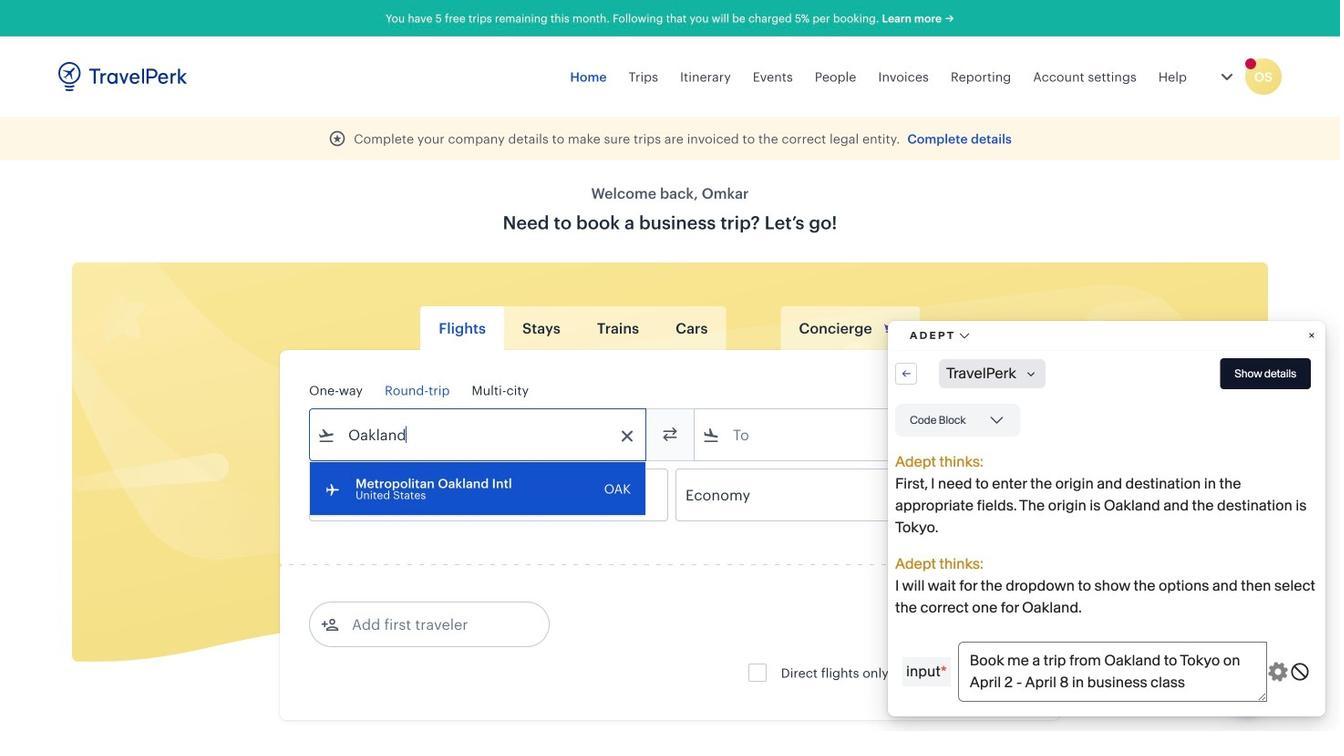 Task type: locate. For each thing, give the bounding box(es) containing it.
Depart text field
[[336, 470, 431, 521]]

Add first traveler search field
[[339, 610, 529, 639]]

From search field
[[336, 421, 622, 450]]



Task type: describe. For each thing, give the bounding box(es) containing it.
To search field
[[721, 421, 1007, 450]]

Return text field
[[444, 470, 539, 521]]



